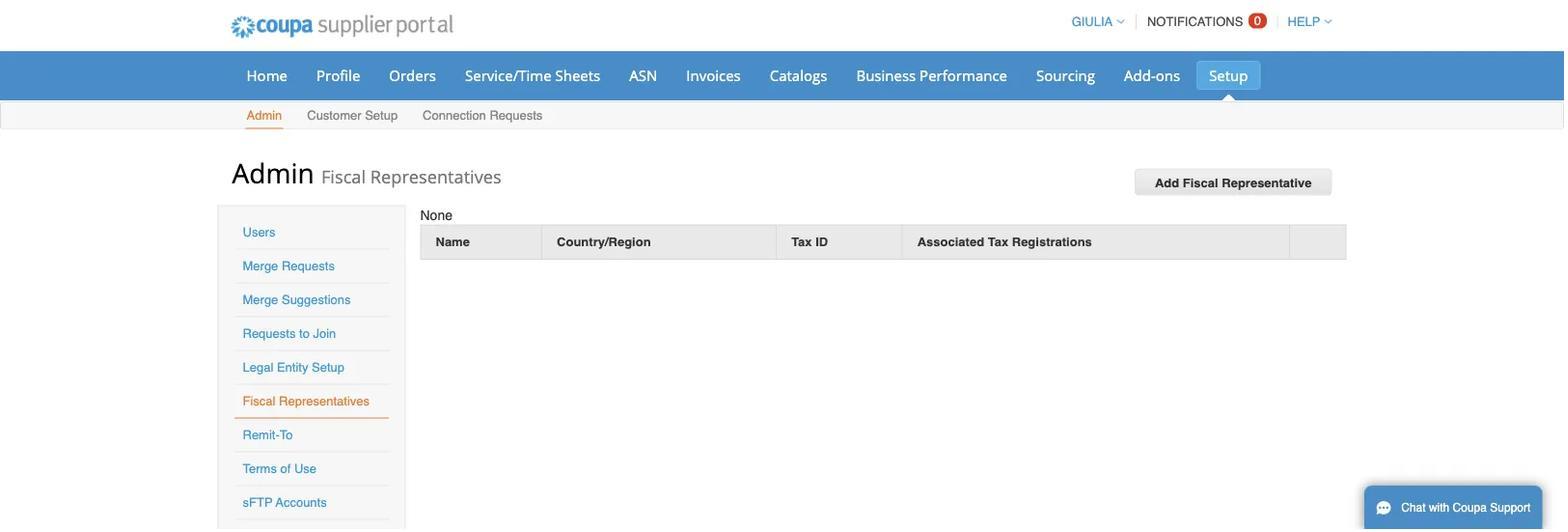 Task type: describe. For each thing, give the bounding box(es) containing it.
0 horizontal spatial setup
[[312, 360, 345, 375]]

remit-to
[[243, 428, 293, 442]]

accounts
[[276, 495, 327, 510]]

catalogs
[[770, 65, 828, 85]]

name
[[436, 235, 470, 249]]

orders
[[389, 65, 436, 85]]

admin for admin
[[247, 108, 282, 123]]

coupa supplier portal image
[[218, 3, 466, 51]]

registrations
[[1012, 235, 1093, 249]]

use
[[294, 461, 317, 476]]

associated tax registrations
[[918, 235, 1093, 249]]

fiscal for admin
[[321, 164, 366, 188]]

fiscal representatives link
[[243, 394, 370, 408]]

terms of use link
[[243, 461, 317, 476]]

business
[[857, 65, 916, 85]]

catalogs link
[[758, 61, 840, 90]]

users
[[243, 225, 276, 239]]

id
[[816, 235, 828, 249]]

0 horizontal spatial fiscal
[[243, 394, 276, 408]]

1 horizontal spatial setup
[[365, 108, 398, 123]]

merge suggestions link
[[243, 293, 351, 307]]

chat
[[1402, 501, 1426, 515]]

requests to join link
[[243, 326, 336, 341]]

orders link
[[377, 61, 449, 90]]

sourcing
[[1037, 65, 1096, 85]]

requests for merge requests
[[282, 259, 335, 273]]

add-
[[1125, 65, 1156, 85]]

admin fiscal representatives
[[232, 154, 502, 191]]

invoices link
[[674, 61, 754, 90]]

1 vertical spatial representatives
[[279, 394, 370, 408]]

add fiscal representative
[[1156, 176, 1312, 190]]

with
[[1430, 501, 1450, 515]]

connection requests
[[423, 108, 543, 123]]

business performance link
[[844, 61, 1020, 90]]

profile link
[[304, 61, 373, 90]]

terms of use
[[243, 461, 317, 476]]

join
[[313, 326, 336, 341]]

legal entity setup link
[[243, 360, 345, 375]]

sftp
[[243, 495, 273, 510]]

entity
[[277, 360, 308, 375]]

0 vertical spatial setup
[[1210, 65, 1249, 85]]

suggestions
[[282, 293, 351, 307]]

representatives inside the admin fiscal representatives
[[370, 164, 502, 188]]

representative
[[1222, 176, 1312, 190]]

add fiscal representative link
[[1135, 168, 1333, 195]]

chat with coupa support button
[[1365, 486, 1543, 530]]



Task type: vqa. For each thing, say whether or not it's contained in the screenshot.
Child on the left of the page
no



Task type: locate. For each thing, give the bounding box(es) containing it.
associated
[[918, 235, 985, 249]]

none
[[420, 207, 453, 223]]

invoices
[[687, 65, 741, 85]]

2 tax from the left
[[988, 235, 1009, 249]]

merge
[[243, 259, 278, 273], [243, 293, 278, 307]]

requests to join
[[243, 326, 336, 341]]

fiscal representatives
[[243, 394, 370, 408]]

remit-
[[243, 428, 280, 442]]

admin
[[247, 108, 282, 123], [232, 154, 314, 191]]

connection
[[423, 108, 486, 123]]

tax
[[792, 235, 812, 249], [988, 235, 1009, 249]]

connection requests link
[[422, 104, 544, 129]]

tax id
[[792, 235, 828, 249]]

support
[[1491, 501, 1531, 515]]

remit-to link
[[243, 428, 293, 442]]

1 horizontal spatial fiscal
[[321, 164, 366, 188]]

1 vertical spatial setup
[[365, 108, 398, 123]]

setup right customer
[[365, 108, 398, 123]]

coupa
[[1454, 501, 1488, 515]]

representatives down legal entity setup link
[[279, 394, 370, 408]]

2 vertical spatial requests
[[243, 326, 296, 341]]

legal entity setup
[[243, 360, 345, 375]]

fiscal down customer setup link
[[321, 164, 366, 188]]

setup link
[[1197, 61, 1261, 90]]

fiscal for add
[[1183, 176, 1219, 190]]

asn
[[630, 65, 658, 85]]

1 merge from the top
[[243, 259, 278, 273]]

requests for connection requests
[[490, 108, 543, 123]]

admin down home link
[[247, 108, 282, 123]]

merge requests link
[[243, 259, 335, 273]]

sourcing link
[[1024, 61, 1108, 90]]

2 vertical spatial setup
[[312, 360, 345, 375]]

requests
[[490, 108, 543, 123], [282, 259, 335, 273], [243, 326, 296, 341]]

service/time sheets
[[465, 65, 601, 85]]

ons
[[1156, 65, 1181, 85]]

admin down 'admin' link
[[232, 154, 314, 191]]

1 vertical spatial merge
[[243, 293, 278, 307]]

country/region
[[557, 235, 651, 249]]

asn link
[[617, 61, 670, 90]]

merge requests
[[243, 259, 335, 273]]

merge suggestions
[[243, 293, 351, 307]]

to
[[280, 428, 293, 442]]

fiscal inside the admin fiscal representatives
[[321, 164, 366, 188]]

merge for merge suggestions
[[243, 293, 278, 307]]

terms
[[243, 461, 277, 476]]

requests down service/time
[[490, 108, 543, 123]]

sheets
[[556, 65, 601, 85]]

service/time
[[465, 65, 552, 85]]

chat with coupa support
[[1402, 501, 1531, 515]]

1 tax from the left
[[792, 235, 812, 249]]

1 horizontal spatial tax
[[988, 235, 1009, 249]]

admin for admin fiscal representatives
[[232, 154, 314, 191]]

users link
[[243, 225, 276, 239]]

1 vertical spatial admin
[[232, 154, 314, 191]]

customer
[[307, 108, 362, 123]]

customer setup link
[[306, 104, 399, 129]]

fiscal
[[321, 164, 366, 188], [1183, 176, 1219, 190], [243, 394, 276, 408]]

home
[[247, 65, 288, 85]]

customer setup
[[307, 108, 398, 123]]

representatives up "none"
[[370, 164, 502, 188]]

service/time sheets link
[[453, 61, 613, 90]]

setup
[[1210, 65, 1249, 85], [365, 108, 398, 123], [312, 360, 345, 375]]

of
[[280, 461, 291, 476]]

0 vertical spatial representatives
[[370, 164, 502, 188]]

0 vertical spatial requests
[[490, 108, 543, 123]]

setup right 'ons'
[[1210, 65, 1249, 85]]

merge down users
[[243, 259, 278, 273]]

fiscal down 'legal'
[[243, 394, 276, 408]]

admin link
[[246, 104, 283, 129]]

add
[[1156, 176, 1180, 190]]

0 vertical spatial merge
[[243, 259, 278, 273]]

2 horizontal spatial fiscal
[[1183, 176, 1219, 190]]

fiscal right add
[[1183, 176, 1219, 190]]

sftp accounts
[[243, 495, 327, 510]]

2 merge from the top
[[243, 293, 278, 307]]

representatives
[[370, 164, 502, 188], [279, 394, 370, 408]]

requests left to
[[243, 326, 296, 341]]

profile
[[317, 65, 360, 85]]

business performance
[[857, 65, 1008, 85]]

merge for merge requests
[[243, 259, 278, 273]]

performance
[[920, 65, 1008, 85]]

requests up suggestions
[[282, 259, 335, 273]]

fiscal inside add fiscal representative link
[[1183, 176, 1219, 190]]

0 horizontal spatial tax
[[792, 235, 812, 249]]

2 horizontal spatial setup
[[1210, 65, 1249, 85]]

legal
[[243, 360, 274, 375]]

add-ons
[[1125, 65, 1181, 85]]

to
[[299, 326, 310, 341]]

tax right associated on the right top
[[988, 235, 1009, 249]]

setup down join
[[312, 360, 345, 375]]

home link
[[234, 61, 300, 90]]

0 vertical spatial admin
[[247, 108, 282, 123]]

1 vertical spatial requests
[[282, 259, 335, 273]]

tax left id
[[792, 235, 812, 249]]

sftp accounts link
[[243, 495, 327, 510]]

add-ons link
[[1112, 61, 1193, 90]]

merge down merge requests
[[243, 293, 278, 307]]



